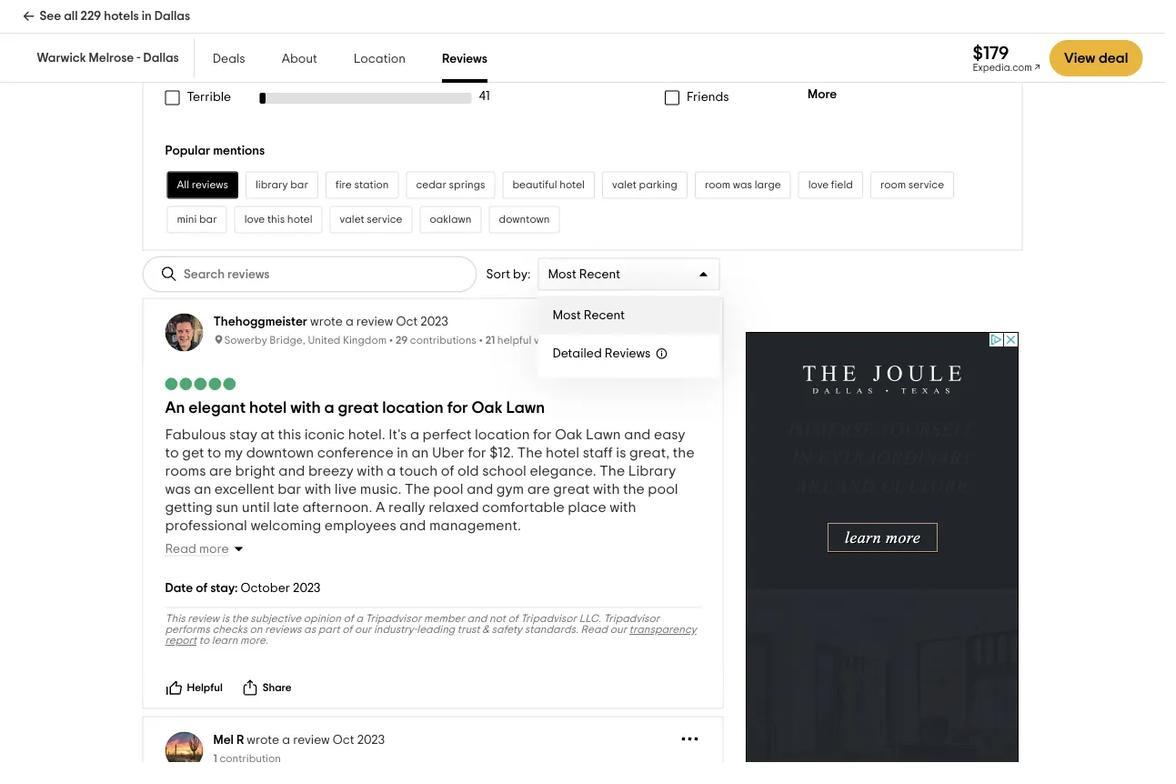 Task type: vqa. For each thing, say whether or not it's contained in the screenshot.
the right service
yes



Task type: locate. For each thing, give the bounding box(es) containing it.
service down station
[[367, 214, 403, 225]]

bar right the library
[[291, 180, 308, 191]]

0 horizontal spatial is
[[222, 614, 229, 625]]

advertisement region
[[746, 332, 1019, 763]]

recent right by:
[[579, 268, 621, 281]]

in down it's
[[397, 446, 409, 460]]

1 horizontal spatial oak
[[555, 427, 583, 442]]

this inside button
[[267, 214, 285, 225]]

an up getting
[[194, 482, 211, 497]]

1 horizontal spatial the
[[623, 482, 645, 497]]

most
[[548, 268, 577, 281], [553, 309, 581, 322]]

the right $12. at the bottom left of the page
[[518, 446, 543, 460]]

1 vertical spatial are
[[528, 482, 550, 497]]

beautiful hotel
[[513, 180, 585, 191]]

1 vertical spatial location
[[475, 427, 530, 442]]

is right staff
[[616, 446, 626, 460]]

valet
[[612, 180, 637, 191], [340, 214, 364, 225]]

read
[[165, 543, 196, 556], [581, 625, 608, 636]]

read left more
[[165, 543, 196, 556]]

0 horizontal spatial was
[[165, 482, 191, 497]]

great down elegance.
[[554, 482, 590, 497]]

for up perfect
[[447, 400, 468, 416]]

and down really on the bottom
[[400, 518, 426, 533]]

&
[[483, 625, 490, 636]]

1 horizontal spatial read
[[581, 625, 608, 636]]

for up old
[[468, 446, 487, 460]]

0 vertical spatial bar
[[291, 180, 308, 191]]

in right the hotels
[[142, 10, 152, 23]]

valet down fire
[[340, 214, 364, 225]]

love left field
[[809, 180, 829, 191]]

is inside "fabulous stay at this iconic hotel. it's a perfect location for oak lawn and easy to get to my downtown conference in an uber for $12. the hotel staff is great, the rooms are bright and breezy with a touch of old school elegance. the library was an excellent bar with live music. the pool and gym are great with the pool getting sun until late afternoon. a really relaxed comfortable place with professional welcoming employees and management."
[[616, 446, 626, 460]]

29
[[396, 335, 408, 346]]

lawn up $12. at the bottom left of the page
[[506, 400, 545, 416]]

0 horizontal spatial room
[[705, 180, 731, 191]]

0 vertical spatial downtown
[[499, 214, 550, 225]]

0 horizontal spatial oct
[[333, 734, 355, 747]]

1 vertical spatial most
[[553, 309, 581, 322]]

love
[[809, 180, 829, 191], [244, 214, 265, 225]]

1 vertical spatial most recent
[[553, 309, 625, 322]]

hotel down library bar
[[287, 214, 313, 225]]

valet for valet service
[[340, 214, 364, 225]]

and
[[624, 427, 651, 442], [279, 464, 305, 478], [467, 482, 493, 497], [400, 518, 426, 533], [467, 614, 487, 625]]

1 vertical spatial an
[[194, 482, 211, 497]]

1 horizontal spatial location
[[475, 427, 530, 442]]

1 vertical spatial is
[[222, 614, 229, 625]]

1 vertical spatial service
[[367, 214, 403, 225]]

pool up the relaxed
[[433, 482, 464, 497]]

service for room service
[[909, 180, 945, 191]]

popular mentions
[[165, 144, 265, 157]]

beautiful
[[513, 180, 557, 191]]

october
[[241, 582, 290, 595]]

welcoming
[[251, 518, 321, 533]]

1 vertical spatial in
[[397, 446, 409, 460]]

0 vertical spatial oct
[[396, 315, 418, 328]]

hotels
[[104, 10, 139, 23]]

downtown down beautiful
[[499, 214, 550, 225]]

for up elegance.
[[533, 427, 552, 442]]

0 vertical spatial reviews
[[442, 53, 488, 66]]

1 vertical spatial bar
[[199, 214, 217, 225]]

service
[[909, 180, 945, 191], [367, 214, 403, 225]]

1 horizontal spatial love
[[809, 180, 829, 191]]

0 horizontal spatial in
[[142, 10, 152, 23]]

0 vertical spatial lawn
[[506, 400, 545, 416]]

0 horizontal spatial our
[[355, 625, 372, 636]]

with right place
[[610, 500, 637, 515]]

checks
[[212, 625, 247, 636]]

sort
[[486, 268, 510, 281]]

room was large
[[705, 180, 781, 191]]

0 vertical spatial location
[[382, 400, 444, 416]]

pool down library
[[648, 482, 679, 497]]

0 horizontal spatial the
[[232, 614, 248, 625]]

oak inside "fabulous stay at this iconic hotel. it's a perfect location for oak lawn and easy to get to my downtown conference in an uber for $12. the hotel staff is great, the rooms are bright and breezy with a touch of old school elegance. the library was an excellent bar with live music. the pool and gym are great with the pool getting sun until late afternoon. a really relaxed comfortable place with professional welcoming employees and management."
[[555, 427, 583, 442]]

love for love this hotel
[[244, 214, 265, 225]]

review inside this review is the subjective opinion of a tripadvisor member and not of tripadvisor llc. tripadvisor performs checks on reviews as part of our industry-leading trust & safety standards. read our
[[188, 614, 219, 625]]

with up music.
[[357, 464, 384, 478]]

hotel up at
[[249, 400, 287, 416]]

location
[[354, 53, 406, 66]]

1 horizontal spatial in
[[397, 446, 409, 460]]

was down rooms
[[165, 482, 191, 497]]

1 vertical spatial reviews
[[265, 625, 302, 636]]

2 our from the left
[[610, 625, 627, 636]]

room for room service
[[881, 180, 906, 191]]

0 vertical spatial valet
[[612, 180, 637, 191]]

getting
[[165, 500, 213, 515]]

2 vertical spatial review
[[293, 734, 330, 747]]

1 horizontal spatial wrote
[[310, 315, 343, 328]]

mel r wrote a review oct 2023
[[213, 734, 385, 747]]

of
[[441, 464, 455, 478], [196, 582, 208, 595], [344, 614, 354, 625], [508, 614, 518, 625], [342, 625, 352, 636]]

2 vertical spatial bar
[[278, 482, 302, 497]]

this down the library
[[267, 214, 285, 225]]

good
[[216, 18, 249, 31]]

all reviews button
[[167, 172, 238, 199]]

0 vertical spatial was
[[733, 180, 753, 191]]

0 horizontal spatial oak
[[472, 400, 503, 416]]

29 contributions 21 helpful votes
[[396, 335, 561, 346]]

bar right 'mini'
[[199, 214, 217, 225]]

mini bar button
[[167, 206, 227, 234]]

1 pool from the left
[[433, 482, 464, 497]]

1 horizontal spatial is
[[616, 446, 626, 460]]

0 vertical spatial is
[[616, 446, 626, 460]]

fire station button
[[326, 172, 399, 199]]

live
[[335, 482, 357, 497]]

an up touch
[[412, 446, 429, 460]]

downtown
[[499, 214, 550, 225], [246, 446, 314, 460]]

love down the library
[[244, 214, 265, 225]]

recent up detailed reviews
[[584, 309, 625, 322]]

parking
[[639, 180, 678, 191]]

1 horizontal spatial room
[[881, 180, 906, 191]]

share
[[263, 683, 292, 694]]

1 vertical spatial downtown
[[246, 446, 314, 460]]

cedar
[[416, 180, 447, 191]]

was
[[733, 180, 753, 191], [165, 482, 191, 497]]

subjective
[[250, 614, 301, 625]]

2 horizontal spatial review
[[357, 315, 394, 328]]

reviews right all at the left top
[[192, 180, 228, 191]]

to left get
[[165, 446, 179, 460]]

the down touch
[[405, 482, 430, 497]]

hotel inside button
[[287, 214, 313, 225]]

reviews inside this review is the subjective opinion of a tripadvisor member and not of tripadvisor llc. tripadvisor performs checks on reviews as part of our industry-leading trust & safety standards. read our
[[265, 625, 302, 636]]

0 horizontal spatial review
[[188, 614, 219, 625]]

location up it's
[[382, 400, 444, 416]]

and left not
[[467, 614, 487, 625]]

1 vertical spatial 2023
[[293, 582, 321, 595]]

1 horizontal spatial the
[[518, 446, 543, 460]]

0 horizontal spatial read
[[165, 543, 196, 556]]

more.
[[240, 636, 268, 647]]

1 horizontal spatial our
[[610, 625, 627, 636]]

detailed reviews
[[553, 347, 651, 360]]

1 horizontal spatial 2023
[[357, 734, 385, 747]]

0 vertical spatial 2023
[[421, 315, 448, 328]]

location up $12. at the bottom left of the page
[[475, 427, 530, 442]]

0 vertical spatial most
[[548, 268, 577, 281]]

review up an elegant hotel with a great location for oak lawn link
[[357, 315, 394, 328]]

are up the comfortable
[[528, 482, 550, 497]]

0 vertical spatial in
[[142, 10, 152, 23]]

warwick
[[37, 52, 86, 65]]

great up hotel.
[[338, 400, 379, 416]]

1 vertical spatial read
[[581, 625, 608, 636]]

oak
[[472, 400, 503, 416], [555, 427, 583, 442]]

is up 'learn'
[[222, 614, 229, 625]]

late
[[273, 500, 299, 515]]

as
[[304, 625, 316, 636]]

1 room from the left
[[705, 180, 731, 191]]

bar up late
[[278, 482, 302, 497]]

1 horizontal spatial lawn
[[586, 427, 621, 442]]

1 horizontal spatial downtown
[[499, 214, 550, 225]]

warwick melrose - dallas
[[37, 52, 179, 65]]

elegance.
[[530, 464, 597, 478]]

oak up $12. at the bottom left of the page
[[472, 400, 503, 416]]

most right by:
[[548, 268, 577, 281]]

1 horizontal spatial are
[[528, 482, 550, 497]]

0 vertical spatial love
[[809, 180, 829, 191]]

the down staff
[[600, 464, 625, 478]]

hotel right beautiful
[[560, 180, 585, 191]]

hotel up elegance.
[[546, 446, 580, 460]]

0 horizontal spatial reviews
[[192, 180, 228, 191]]

0 vertical spatial reviews
[[192, 180, 228, 191]]

dallas up average
[[154, 10, 190, 23]]

great
[[338, 400, 379, 416], [554, 482, 590, 497]]

1 vertical spatial wrote
[[247, 734, 280, 747]]

2 horizontal spatial 2023
[[421, 315, 448, 328]]

1 vertical spatial the
[[623, 482, 645, 497]]

oaklawn button
[[420, 206, 482, 234]]

by:
[[513, 268, 531, 281]]

1 vertical spatial great
[[554, 482, 590, 497]]

lawn up staff
[[586, 427, 621, 442]]

downtown inside "fabulous stay at this iconic hotel. it's a perfect location for oak lawn and easy to get to my downtown conference in an uber for $12. the hotel staff is great, the rooms are bright and breezy with a touch of old school elegance. the library was an excellent bar with live music. the pool and gym are great with the pool getting sun until late afternoon. a really relaxed comfortable place with professional welcoming employees and management."
[[246, 446, 314, 460]]

transparency
[[630, 625, 697, 636]]

2 horizontal spatial the
[[673, 446, 695, 460]]

wrote
[[310, 315, 343, 328], [247, 734, 280, 747]]

downtown inside button
[[499, 214, 550, 225]]

professional
[[165, 518, 247, 533]]

review
[[357, 315, 394, 328], [188, 614, 219, 625], [293, 734, 330, 747]]

library bar
[[256, 180, 308, 191]]

read right standards.
[[581, 625, 608, 636]]

the down library
[[623, 482, 645, 497]]

reviews up 60
[[442, 53, 488, 66]]

oak up elegance.
[[555, 427, 583, 442]]

great,
[[630, 446, 670, 460]]

bright
[[235, 464, 276, 478]]

1 our from the left
[[355, 625, 372, 636]]

reviews inside button
[[192, 180, 228, 191]]

2 vertical spatial 2023
[[357, 734, 385, 747]]

search image
[[160, 265, 178, 284]]

the left on
[[232, 614, 248, 625]]

a right part
[[356, 614, 363, 625]]

was inside button
[[733, 180, 753, 191]]

1 horizontal spatial pool
[[648, 482, 679, 497]]

old
[[458, 464, 479, 478]]

0 horizontal spatial valet
[[340, 214, 364, 225]]

the down easy
[[673, 446, 695, 460]]

0 vertical spatial for
[[447, 400, 468, 416]]

1 tripadvisor from the left
[[365, 614, 422, 625]]

0 vertical spatial review
[[357, 315, 394, 328]]

for
[[447, 400, 468, 416], [533, 427, 552, 442], [468, 446, 487, 460]]

most up votes
[[553, 309, 581, 322]]

downtown button
[[489, 206, 560, 234]]

love this hotel
[[244, 214, 313, 225]]

our
[[355, 625, 372, 636], [610, 625, 627, 636]]

0 horizontal spatial location
[[382, 400, 444, 416]]

touch
[[399, 464, 438, 478]]

love for love field
[[809, 180, 829, 191]]

review right r
[[293, 734, 330, 747]]

valet left parking
[[612, 180, 637, 191]]

cedar springs
[[416, 180, 485, 191]]

view
[[1065, 51, 1096, 66]]

gym
[[497, 482, 524, 497]]

1 vertical spatial reviews
[[605, 347, 651, 360]]

hotel inside "fabulous stay at this iconic hotel. it's a perfect location for oak lawn and easy to get to my downtown conference in an uber for $12. the hotel staff is great, the rooms are bright and breezy with a touch of old school elegance. the library was an excellent bar with live music. the pool and gym are great with the pool getting sun until late afternoon. a really relaxed comfortable place with professional welcoming employees and management."
[[546, 446, 580, 460]]

stay:
[[210, 582, 238, 595]]

afternoon.
[[302, 500, 373, 515]]

0 vertical spatial recent
[[579, 268, 621, 281]]

votes
[[534, 335, 561, 346]]

1 vertical spatial lawn
[[586, 427, 621, 442]]

all reviews
[[177, 180, 228, 191]]

oaklawn
[[430, 214, 472, 225]]

most recent up 'detailed' in the top of the page
[[553, 309, 625, 322]]

and down old
[[467, 482, 493, 497]]

was inside "fabulous stay at this iconic hotel. it's a perfect location for oak lawn and easy to get to my downtown conference in an uber for $12. the hotel staff is great, the rooms are bright and breezy with a touch of old school elegance. the library was an excellent bar with live music. the pool and gym are great with the pool getting sun until late afternoon. a really relaxed comfortable place with professional welcoming employees and management."
[[165, 482, 191, 497]]

mel
[[213, 734, 234, 747]]

2 horizontal spatial tripadvisor
[[604, 614, 660, 625]]

reviews left as
[[265, 625, 302, 636]]

1 vertical spatial valet
[[340, 214, 364, 225]]

0 vertical spatial great
[[338, 400, 379, 416]]

very good
[[187, 18, 249, 31]]

1 vertical spatial this
[[278, 427, 301, 442]]

3 tripadvisor from the left
[[604, 614, 660, 625]]

0 vertical spatial the
[[518, 446, 543, 460]]

1 vertical spatial oak
[[555, 427, 583, 442]]

place
[[568, 500, 607, 515]]

0 vertical spatial dallas
[[154, 10, 190, 23]]

0 horizontal spatial lawn
[[506, 400, 545, 416]]

our left the industry- at the left bottom of page
[[355, 625, 372, 636]]

0 horizontal spatial service
[[367, 214, 403, 225]]

service right field
[[909, 180, 945, 191]]

was left large
[[733, 180, 753, 191]]

is inside this review is the subjective opinion of a tripadvisor member and not of tripadvisor llc. tripadvisor performs checks on reviews as part of our industry-leading trust & safety standards. read our
[[222, 614, 229, 625]]

see
[[40, 10, 61, 23]]

this right at
[[278, 427, 301, 442]]

stay
[[229, 427, 257, 442]]

1 horizontal spatial tripadvisor
[[521, 614, 577, 625]]

bar inside "fabulous stay at this iconic hotel. it's a perfect location for oak lawn and easy to get to my downtown conference in an uber for $12. the hotel staff is great, the rooms are bright and breezy with a touch of old school elegance. the library was an excellent bar with live music. the pool and gym are great with the pool getting sun until late afternoon. a really relaxed comfortable place with professional welcoming employees and management."
[[278, 482, 302, 497]]

2 room from the left
[[881, 180, 906, 191]]

reviews
[[192, 180, 228, 191], [265, 625, 302, 636]]

our right 'llc.'
[[610, 625, 627, 636]]

0 horizontal spatial an
[[194, 482, 211, 497]]

wrote right thehoggmeister
[[310, 315, 343, 328]]

lawn
[[506, 400, 545, 416], [586, 427, 621, 442]]

0 vertical spatial service
[[909, 180, 945, 191]]

dallas right the -
[[143, 52, 179, 65]]

1 vertical spatial for
[[533, 427, 552, 442]]

2 horizontal spatial the
[[600, 464, 625, 478]]

wrote right r
[[247, 734, 280, 747]]

reviews right 'detailed' in the top of the page
[[605, 347, 651, 360]]

0 horizontal spatial pool
[[433, 482, 464, 497]]

with down breezy
[[305, 482, 332, 497]]

room right field
[[881, 180, 906, 191]]

0 horizontal spatial tripadvisor
[[365, 614, 422, 625]]

1 vertical spatial review
[[188, 614, 219, 625]]

to
[[165, 446, 179, 460], [207, 446, 221, 460], [199, 636, 209, 647]]

0 horizontal spatial downtown
[[246, 446, 314, 460]]

most recent right by:
[[548, 268, 621, 281]]

review right this
[[188, 614, 219, 625]]

downtown down at
[[246, 446, 314, 460]]

room left large
[[705, 180, 731, 191]]

with
[[290, 400, 321, 416], [357, 464, 384, 478], [305, 482, 332, 497], [593, 482, 620, 497], [610, 500, 637, 515]]

0 horizontal spatial love
[[244, 214, 265, 225]]

0 vertical spatial read
[[165, 543, 196, 556]]

are down my
[[209, 464, 232, 478]]



Task type: describe. For each thing, give the bounding box(es) containing it.
library
[[628, 464, 676, 478]]

0 vertical spatial most recent
[[548, 268, 621, 281]]

room for room was large
[[705, 180, 731, 191]]

safety
[[492, 625, 522, 636]]

1 horizontal spatial oct
[[396, 315, 418, 328]]

with up place
[[593, 482, 620, 497]]

helpful
[[498, 335, 532, 346]]

1 vertical spatial dallas
[[143, 52, 179, 65]]

60
[[479, 66, 495, 79]]

great inside "fabulous stay at this iconic hotel. it's a perfect location for oak lawn and easy to get to my downtown conference in an uber for $12. the hotel staff is great, the rooms are bright and breezy with a touch of old school elegance. the library was an excellent bar with live music. the pool and gym are great with the pool getting sun until late afternoon. a really relaxed comfortable place with professional welcoming employees and management."
[[554, 482, 590, 497]]

sort by:
[[486, 268, 531, 281]]

opinion
[[304, 614, 341, 625]]

bar for library bar
[[291, 180, 308, 191]]

1 vertical spatial recent
[[584, 309, 625, 322]]

industry-
[[374, 625, 417, 636]]

fire station
[[336, 180, 389, 191]]

part
[[318, 625, 340, 636]]

date
[[165, 582, 193, 595]]

a up "iconic"
[[325, 400, 335, 416]]

to left my
[[207, 446, 221, 460]]

2 pool from the left
[[648, 482, 679, 497]]

about
[[282, 53, 317, 66]]

read more
[[165, 543, 229, 556]]

and inside this review is the subjective opinion of a tripadvisor member and not of tripadvisor llc. tripadvisor performs checks on reviews as part of our industry-leading trust & safety standards. read our
[[467, 614, 487, 625]]

helpful
[[187, 683, 223, 694]]

comfortable
[[482, 500, 565, 515]]

41
[[479, 90, 490, 103]]

0 horizontal spatial great
[[338, 400, 379, 416]]

see all 229 hotels in dallas
[[40, 10, 190, 23]]

and right bright
[[279, 464, 305, 478]]

iconic
[[305, 427, 345, 442]]

with up "iconic"
[[290, 400, 321, 416]]

a right it's
[[410, 427, 420, 442]]

rooms
[[165, 464, 206, 478]]

0 horizontal spatial 2023
[[293, 582, 321, 595]]

springs
[[449, 180, 485, 191]]

an elegant hotel with a great location for oak lawn link
[[165, 400, 545, 416]]

valet for valet parking
[[612, 180, 637, 191]]

valet service button
[[330, 206, 413, 234]]

the inside this review is the subjective opinion of a tripadvisor member and not of tripadvisor llc. tripadvisor performs checks on reviews as part of our industry-leading trust & safety standards. read our
[[232, 614, 248, 625]]

employees
[[325, 518, 397, 533]]

0 vertical spatial oak
[[472, 400, 503, 416]]

Search search field
[[184, 267, 317, 282]]

this review is the subjective opinion of a tripadvisor member and not of tripadvisor llc. tripadvisor performs checks on reviews as part of our industry-leading trust & safety standards. read our
[[165, 614, 660, 636]]

a up an elegant hotel with a great location for oak lawn
[[346, 315, 354, 328]]

96
[[479, 42, 494, 55]]

valet parking
[[612, 180, 678, 191]]

get
[[182, 446, 204, 460]]

not
[[490, 614, 506, 625]]

0 vertical spatial an
[[412, 446, 429, 460]]

a
[[376, 500, 385, 515]]

deal
[[1099, 51, 1129, 66]]

uber
[[432, 446, 465, 460]]

0 vertical spatial the
[[673, 446, 695, 460]]

of inside "fabulous stay at this iconic hotel. it's a perfect location for oak lawn and easy to get to my downtown conference in an uber for $12. the hotel staff is great, the rooms are bright and breezy with a touch of old school elegance. the library was an excellent bar with live music. the pool and gym are great with the pool getting sun until late afternoon. a really relaxed comfortable place with professional welcoming employees and management."
[[441, 464, 455, 478]]

location inside "fabulous stay at this iconic hotel. it's a perfect location for oak lawn and easy to get to my downtown conference in an uber for $12. the hotel staff is great, the rooms are bright and breezy with a touch of old school elegance. the library was an excellent bar with live music. the pool and gym are great with the pool getting sun until late afternoon. a really relaxed comfortable place with professional welcoming employees and management."
[[475, 427, 530, 442]]

1 horizontal spatial reviews
[[605, 347, 651, 360]]

2 tripadvisor from the left
[[521, 614, 577, 625]]

2 vertical spatial for
[[468, 446, 487, 460]]

thehoggmeister wrote a review oct 2023
[[213, 315, 448, 328]]

hotel.
[[348, 427, 386, 442]]

service for valet service
[[367, 214, 403, 225]]

date of stay: october 2023
[[165, 582, 321, 595]]

lawn inside "fabulous stay at this iconic hotel. it's a perfect location for oak lawn and easy to get to my downtown conference in an uber for $12. the hotel staff is great, the rooms are bright and breezy with a touch of old school elegance. the library was an excellent bar with live music. the pool and gym are great with the pool getting sun until late afternoon. a really relaxed comfortable place with professional welcoming employees and management."
[[586, 427, 621, 442]]

mel r link
[[213, 734, 244, 747]]

really
[[389, 500, 426, 515]]

an elegant hotel with a great location for oak lawn
[[165, 400, 545, 416]]

deals
[[213, 53, 245, 66]]

popular
[[165, 144, 210, 157]]

2 vertical spatial the
[[405, 482, 430, 497]]

detailed
[[553, 347, 602, 360]]

music.
[[360, 482, 402, 497]]

this inside "fabulous stay at this iconic hotel. it's a perfect location for oak lawn and easy to get to my downtown conference in an uber for $12. the hotel staff is great, the rooms are bright and breezy with a touch of old school elegance. the library was an excellent bar with live music. the pool and gym are great with the pool getting sun until late afternoon. a really relaxed comfortable place with professional welcoming employees and management."
[[278, 427, 301, 442]]

elegant
[[189, 400, 246, 416]]

llc.
[[579, 614, 601, 625]]

and up great,
[[624, 427, 651, 442]]

conference
[[317, 446, 394, 460]]

all
[[177, 180, 189, 191]]

1 horizontal spatial review
[[293, 734, 330, 747]]

0 horizontal spatial reviews
[[442, 53, 488, 66]]

hotel inside button
[[560, 180, 585, 191]]

melrose
[[89, 52, 134, 65]]

in inside "fabulous stay at this iconic hotel. it's a perfect location for oak lawn and easy to get to my downtown conference in an uber for $12. the hotel staff is great, the rooms are bright and breezy with a touch of old school elegance. the library was an excellent bar with live music. the pool and gym are great with the pool getting sun until late afternoon. a really relaxed comfortable place with professional welcoming employees and management."
[[397, 446, 409, 460]]

thehoggmeister link
[[213, 315, 308, 328]]

-
[[137, 52, 141, 65]]

until
[[242, 500, 270, 515]]

229
[[81, 10, 101, 23]]

a inside this review is the subjective opinion of a tripadvisor member and not of tripadvisor llc. tripadvisor performs checks on reviews as part of our industry-leading trust & safety standards. read our
[[356, 614, 363, 625]]

to learn more.
[[197, 636, 268, 647]]

report
[[165, 636, 197, 647]]

terrible
[[187, 91, 231, 103]]

field
[[832, 180, 853, 191]]

transparency report link
[[165, 625, 697, 647]]

easy
[[654, 427, 686, 442]]

bar for mini bar
[[199, 214, 217, 225]]

21
[[486, 335, 495, 346]]

room service button
[[871, 172, 955, 199]]

love this hotel button
[[234, 206, 323, 234]]

perfect
[[423, 427, 472, 442]]

0 vertical spatial are
[[209, 464, 232, 478]]

very
[[187, 18, 213, 31]]

performs
[[165, 625, 210, 636]]

1 vertical spatial oct
[[333, 734, 355, 747]]

love field
[[809, 180, 853, 191]]

read inside this review is the subjective opinion of a tripadvisor member and not of tripadvisor llc. tripadvisor performs checks on reviews as part of our industry-leading trust & safety standards. read our
[[581, 625, 608, 636]]

fabulous
[[165, 427, 226, 442]]

fabulous stay at this iconic hotel. it's a perfect location for oak lawn and easy to get to my downtown conference in an uber for $12. the hotel staff is great, the rooms are bright and breezy with a touch of old school elegance. the library was an excellent bar with live music. the pool and gym are great with the pool getting sun until late afternoon. a really relaxed comfortable place with professional welcoming employees and management.
[[165, 427, 695, 533]]

mini bar
[[177, 214, 217, 225]]

library
[[256, 180, 288, 191]]

a up music.
[[387, 464, 396, 478]]

a right r
[[282, 734, 290, 747]]

staff
[[583, 446, 613, 460]]

school
[[482, 464, 527, 478]]

see all 229 hotels in dallas link
[[22, 0, 190, 33]]

r
[[237, 734, 244, 747]]

valet parking button
[[602, 172, 688, 199]]

$179
[[973, 44, 1010, 62]]

station
[[354, 180, 389, 191]]

to left 'learn'
[[199, 636, 209, 647]]

my
[[224, 446, 243, 460]]



